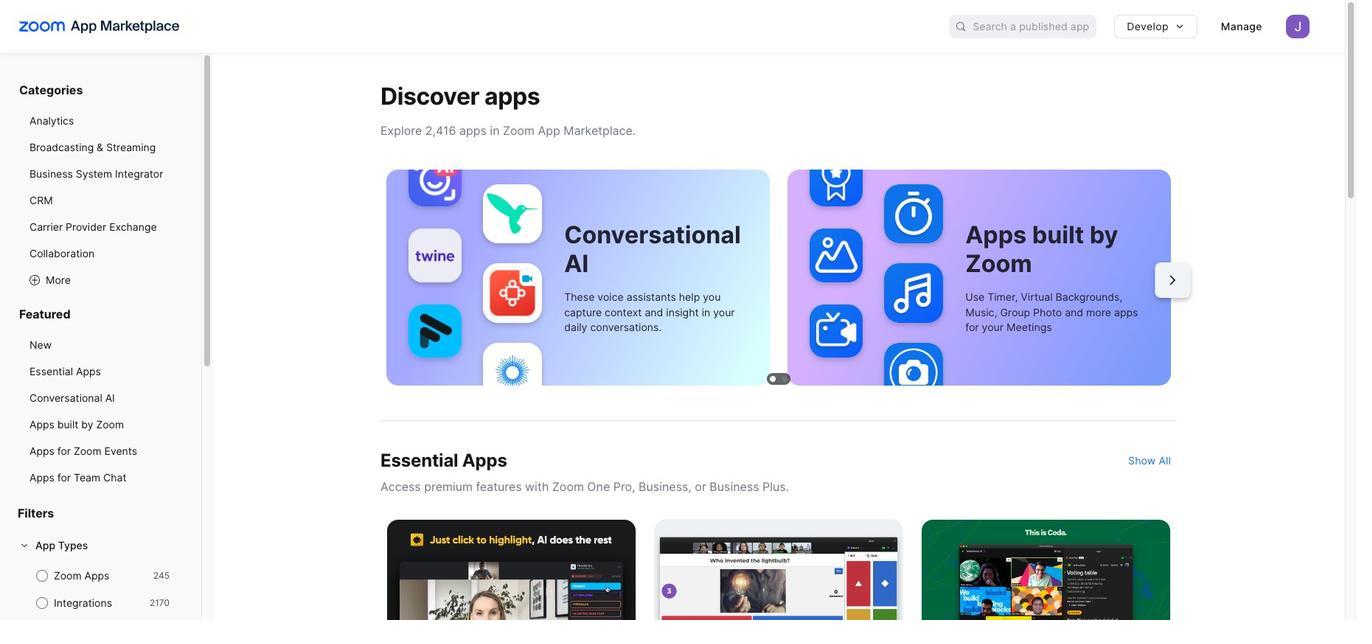 Task type: vqa. For each thing, say whether or not it's contained in the screenshot.
the Conversational AI link
yes



Task type: describe. For each thing, give the bounding box(es) containing it.
you
[[703, 291, 721, 304]]

business system integrator
[[30, 167, 163, 180]]

zoom apps
[[54, 569, 109, 582]]

new link
[[18, 333, 184, 357]]

2170
[[150, 598, 170, 609]]

discover apps
[[381, 82, 540, 111]]

apps up features
[[462, 450, 507, 471]]

discover
[[381, 82, 480, 111]]

show all
[[1129, 455, 1171, 467]]

your inside these voice assistants help you capture context and insight in your daily conversations.
[[713, 306, 735, 318]]

apps up filters
[[30, 471, 54, 484]]

app types
[[35, 539, 88, 552]]

1 horizontal spatial conversational ai
[[564, 221, 741, 278]]

analytics link
[[18, 109, 184, 133]]

show
[[1129, 455, 1156, 467]]

business,
[[639, 479, 692, 494]]

develop button
[[1115, 15, 1198, 38]]

apps inside use timer, virtual backgrounds, music, group photo and more apps for your meetings
[[1115, 306, 1139, 318]]

access
[[381, 479, 421, 494]]

Search text field
[[973, 16, 1097, 37]]

virtual
[[1021, 291, 1053, 304]]

business system integrator link
[[18, 162, 184, 186]]

ai inside 'conversational ai' link
[[105, 392, 115, 404]]

245
[[153, 570, 170, 581]]

use timer, virtual backgrounds, music, group photo and more apps for your meetings
[[966, 291, 1139, 333]]

conversations.
[[590, 321, 662, 333]]

premium
[[424, 479, 473, 494]]

these
[[564, 291, 595, 304]]

chat
[[103, 471, 127, 484]]

0 vertical spatial apps
[[485, 82, 540, 111]]

collaboration
[[30, 247, 95, 260]]

1 horizontal spatial built
[[1033, 221, 1085, 250]]

integrations
[[54, 597, 112, 609]]

carrier provider exchange
[[30, 221, 157, 233]]

for inside use timer, virtual backgrounds, music, group photo and more apps for your meetings
[[966, 321, 979, 333]]

explore
[[381, 123, 422, 138]]

apps inside apps built by zoom
[[966, 221, 1027, 250]]

or
[[695, 479, 707, 494]]

explore 2,416 apps in zoom app marketplace.
[[381, 123, 636, 138]]

0 vertical spatial ai
[[564, 250, 589, 278]]

0 vertical spatial app
[[538, 123, 561, 138]]

apps down app types dropdown button
[[85, 569, 109, 582]]

broadcasting & streaming link
[[18, 136, 184, 159]]

plus.
[[763, 479, 789, 494]]

collaboration link
[[18, 242, 184, 266]]

0 horizontal spatial in
[[490, 123, 500, 138]]

these voice assistants help you capture context and insight in your daily conversations.
[[564, 291, 735, 333]]

zoom down types
[[54, 569, 82, 582]]

your inside use timer, virtual backgrounds, music, group photo and more apps for your meetings
[[982, 321, 1004, 333]]

broadcasting
[[30, 141, 94, 153]]

zoom inside apps for zoom events link
[[74, 445, 102, 457]]

1 horizontal spatial essential
[[381, 450, 458, 471]]

0 vertical spatial essential
[[30, 365, 73, 378]]

crm link
[[18, 189, 184, 212]]

0 horizontal spatial apps built by zoom
[[30, 418, 124, 431]]

assistants
[[627, 291, 676, 304]]

&
[[97, 141, 103, 153]]

categories
[[19, 83, 83, 97]]

pro,
[[614, 479, 636, 494]]

meetings
[[1007, 321, 1052, 333]]

exchange
[[109, 221, 157, 233]]

daily
[[564, 321, 588, 333]]

features
[[476, 479, 522, 494]]

integrator
[[115, 167, 163, 180]]



Task type: locate. For each thing, give the bounding box(es) containing it.
app left types
[[35, 539, 55, 552]]

marketplace.
[[564, 123, 636, 138]]

conversational ai link
[[18, 387, 184, 410]]

1 vertical spatial apps built by zoom
[[30, 418, 124, 431]]

1 vertical spatial your
[[982, 321, 1004, 333]]

provider
[[66, 221, 106, 233]]

develop
[[1127, 20, 1169, 32]]

ai up these on the left top of the page
[[564, 250, 589, 278]]

conversational ai up assistants
[[564, 221, 741, 278]]

apps up timer,
[[966, 221, 1027, 250]]

2 vertical spatial for
[[57, 471, 71, 484]]

0 horizontal spatial conversational
[[30, 392, 102, 404]]

search a published app element
[[950, 15, 1097, 38]]

filters
[[18, 506, 54, 521]]

help
[[679, 291, 700, 304]]

0 vertical spatial conversational
[[564, 221, 741, 250]]

1 vertical spatial essential
[[381, 450, 458, 471]]

more
[[1087, 306, 1112, 318]]

and for ai
[[645, 306, 663, 318]]

carrier provider exchange link
[[18, 215, 184, 239]]

apps up explore 2,416 apps in zoom app marketplace.
[[485, 82, 540, 111]]

events
[[104, 445, 137, 457]]

1 and from the left
[[645, 306, 663, 318]]

1 vertical spatial in
[[702, 306, 711, 318]]

broadcasting & streaming
[[30, 141, 156, 153]]

photo
[[1034, 306, 1062, 318]]

essential apps link
[[18, 360, 184, 384]]

types
[[58, 539, 88, 552]]

0 horizontal spatial essential
[[30, 365, 73, 378]]

1 horizontal spatial by
[[1090, 221, 1119, 250]]

zoom up team
[[74, 445, 102, 457]]

featured button
[[18, 307, 184, 333]]

insight
[[666, 306, 699, 318]]

and inside these voice assistants help you capture context and insight in your daily conversations.
[[645, 306, 663, 318]]

essential up the access
[[381, 450, 458, 471]]

apps right more
[[1115, 306, 1139, 318]]

more
[[46, 274, 71, 286]]

team
[[74, 471, 100, 484]]

and inside use timer, virtual backgrounds, music, group photo and more apps for your meetings
[[1065, 306, 1084, 318]]

one
[[587, 479, 610, 494]]

for down music, on the right of page
[[966, 321, 979, 333]]

crm
[[30, 194, 53, 207]]

app inside app types dropdown button
[[35, 539, 55, 552]]

conversational
[[564, 221, 741, 250], [30, 392, 102, 404]]

0 vertical spatial business
[[30, 167, 73, 180]]

use
[[966, 291, 985, 304]]

0 vertical spatial built
[[1033, 221, 1085, 250]]

built
[[1033, 221, 1085, 250], [57, 418, 78, 431]]

apps for zoom events link
[[18, 440, 184, 463]]

new
[[30, 339, 52, 351]]

0 vertical spatial in
[[490, 123, 500, 138]]

your down music, on the right of page
[[982, 321, 1004, 333]]

0 horizontal spatial business
[[30, 167, 73, 180]]

1 vertical spatial by
[[81, 418, 93, 431]]

in down discover apps
[[490, 123, 500, 138]]

conversational ai
[[564, 221, 741, 278], [30, 392, 115, 404]]

2,416
[[425, 123, 456, 138]]

0 vertical spatial apps built by zoom
[[966, 221, 1119, 278]]

1 vertical spatial conversational ai
[[30, 392, 115, 404]]

1 vertical spatial built
[[57, 418, 78, 431]]

1 horizontal spatial your
[[982, 321, 1004, 333]]

built up virtual at the top right
[[1033, 221, 1085, 250]]

by inside "apps built by zoom" link
[[81, 418, 93, 431]]

for left team
[[57, 471, 71, 484]]

categories button
[[18, 83, 184, 109]]

for up apps for team chat
[[57, 445, 71, 457]]

0 vertical spatial your
[[713, 306, 735, 318]]

built up 'apps for zoom events' at the bottom
[[57, 418, 78, 431]]

0 horizontal spatial essential apps
[[30, 365, 101, 378]]

0 horizontal spatial your
[[713, 306, 735, 318]]

0 vertical spatial conversational ai
[[564, 221, 741, 278]]

zoom
[[503, 123, 535, 138], [966, 250, 1033, 278], [96, 418, 124, 431], [74, 445, 102, 457], [552, 479, 584, 494], [54, 569, 82, 582]]

0 horizontal spatial and
[[645, 306, 663, 318]]

zoom left one
[[552, 479, 584, 494]]

business
[[30, 167, 73, 180], [710, 479, 760, 494]]

analytics
[[30, 114, 74, 127]]

carrier
[[30, 221, 63, 233]]

apps up 'apps for zoom events' at the bottom
[[30, 418, 54, 431]]

apps for zoom events
[[30, 445, 137, 457]]

essential apps up premium
[[381, 450, 507, 471]]

timer,
[[988, 291, 1018, 304]]

and for built
[[1065, 306, 1084, 318]]

apps built by zoom
[[966, 221, 1119, 278], [30, 418, 124, 431]]

context
[[605, 306, 642, 318]]

for for apps for team chat
[[57, 471, 71, 484]]

and down backgrounds,
[[1065, 306, 1084, 318]]

essential apps
[[30, 365, 101, 378], [381, 450, 507, 471]]

apps right "2,416" on the top of page
[[460, 123, 487, 138]]

banner
[[0, 0, 1346, 53]]

essential
[[30, 365, 73, 378], [381, 450, 458, 471]]

0 horizontal spatial conversational ai
[[30, 392, 115, 404]]

essential down new
[[30, 365, 73, 378]]

manage button
[[1210, 15, 1275, 38]]

business inside business system integrator link
[[30, 167, 73, 180]]

conversational down the essential apps link
[[30, 392, 102, 404]]

1 horizontal spatial business
[[710, 479, 760, 494]]

your
[[713, 306, 735, 318], [982, 321, 1004, 333]]

1 horizontal spatial and
[[1065, 306, 1084, 318]]

zoom inside "apps built by zoom" link
[[96, 418, 124, 431]]

apps
[[485, 82, 540, 111], [460, 123, 487, 138], [1115, 306, 1139, 318]]

show all button
[[1123, 452, 1177, 470]]

1 vertical spatial apps
[[460, 123, 487, 138]]

ai down the essential apps link
[[105, 392, 115, 404]]

apps up apps for team chat
[[30, 445, 54, 457]]

all
[[1159, 455, 1171, 467]]

apps built by zoom up virtual at the top right
[[966, 221, 1119, 278]]

by up backgrounds,
[[1090, 221, 1119, 250]]

in inside these voice assistants help you capture context and insight in your daily conversations.
[[702, 306, 711, 318]]

2 vertical spatial apps
[[1115, 306, 1139, 318]]

manage
[[1222, 20, 1263, 32]]

1 vertical spatial business
[[710, 479, 760, 494]]

app left marketplace.
[[538, 123, 561, 138]]

1 horizontal spatial essential apps
[[381, 450, 507, 471]]

banner containing develop
[[0, 0, 1346, 53]]

1 horizontal spatial app
[[538, 123, 561, 138]]

conversational up assistants
[[564, 221, 741, 250]]

backgrounds,
[[1056, 291, 1123, 304]]

your down you
[[713, 306, 735, 318]]

capture
[[564, 306, 602, 318]]

0 horizontal spatial by
[[81, 418, 93, 431]]

0 horizontal spatial built
[[57, 418, 78, 431]]

and
[[645, 306, 663, 318], [1065, 306, 1084, 318]]

0 horizontal spatial app
[[35, 539, 55, 552]]

apps down new 'link'
[[76, 365, 101, 378]]

apps
[[966, 221, 1027, 250], [76, 365, 101, 378], [30, 418, 54, 431], [30, 445, 54, 457], [462, 450, 507, 471], [30, 471, 54, 484], [85, 569, 109, 582]]

1 horizontal spatial in
[[702, 306, 711, 318]]

1 vertical spatial for
[[57, 445, 71, 457]]

apps for team chat
[[30, 471, 127, 484]]

app
[[538, 123, 561, 138], [35, 539, 55, 552]]

zoom up timer,
[[966, 250, 1033, 278]]

1 vertical spatial app
[[35, 539, 55, 552]]

by
[[1090, 221, 1119, 250], [81, 418, 93, 431]]

system
[[76, 167, 112, 180]]

1 vertical spatial ai
[[105, 392, 115, 404]]

0 horizontal spatial ai
[[105, 392, 115, 404]]

group
[[1001, 306, 1031, 318]]

with
[[525, 479, 549, 494]]

music,
[[966, 306, 998, 318]]

business right or
[[710, 479, 760, 494]]

access premium features with zoom one pro, business, or business plus.
[[381, 479, 789, 494]]

1 horizontal spatial conversational
[[564, 221, 741, 250]]

apps built by zoom up 'apps for zoom events' at the bottom
[[30, 418, 124, 431]]

app types button
[[18, 534, 184, 558]]

zoom down discover apps
[[503, 123, 535, 138]]

apps for team chat link
[[18, 466, 184, 490]]

apps built by zoom link
[[18, 413, 184, 437]]

business up crm
[[30, 167, 73, 180]]

1 horizontal spatial apps built by zoom
[[966, 221, 1119, 278]]

1 vertical spatial conversational
[[30, 392, 102, 404]]

0 vertical spatial essential apps
[[30, 365, 101, 378]]

1 vertical spatial essential apps
[[381, 450, 507, 471]]

for for apps for zoom events
[[57, 445, 71, 457]]

and down assistants
[[645, 306, 663, 318]]

0 vertical spatial for
[[966, 321, 979, 333]]

essential apps down new
[[30, 365, 101, 378]]

2 and from the left
[[1065, 306, 1084, 318]]

conversational ai down the essential apps link
[[30, 392, 115, 404]]

streaming
[[106, 141, 156, 153]]

voice
[[598, 291, 624, 304]]

by up 'apps for zoom events' at the bottom
[[81, 418, 93, 431]]

ai
[[564, 250, 589, 278], [105, 392, 115, 404]]

zoom down 'conversational ai' link
[[96, 418, 124, 431]]

in down you
[[702, 306, 711, 318]]

featured
[[19, 307, 71, 322]]

in
[[490, 123, 500, 138], [702, 306, 711, 318]]

0 vertical spatial by
[[1090, 221, 1119, 250]]

1 horizontal spatial ai
[[564, 250, 589, 278]]



